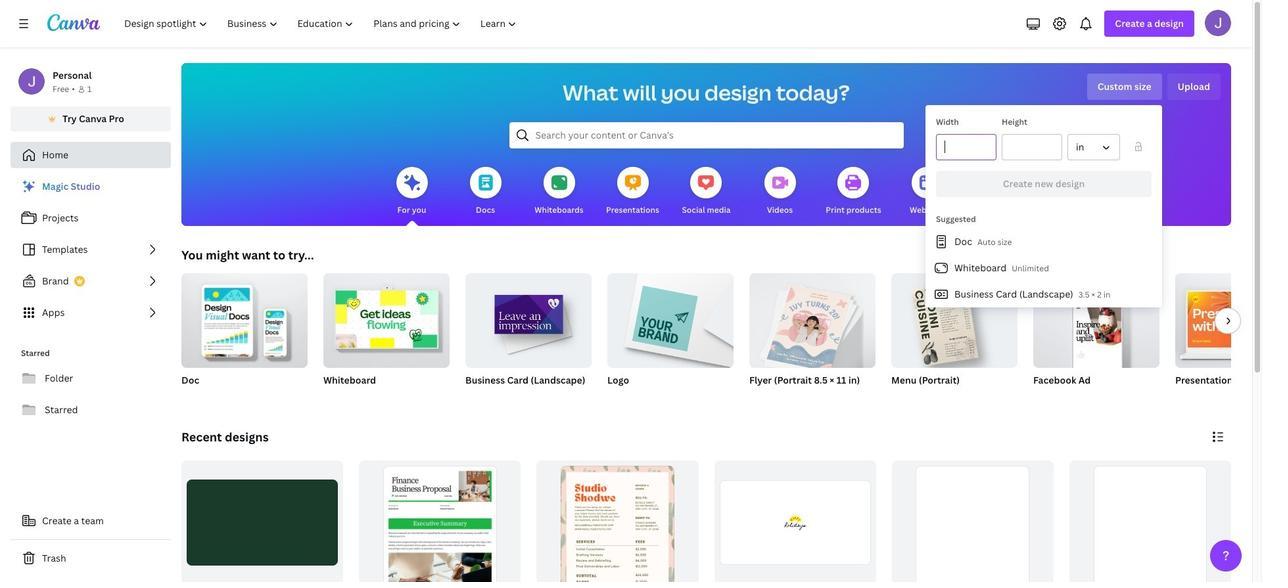 Task type: describe. For each thing, give the bounding box(es) containing it.
top level navigation element
[[116, 11, 528, 37]]

Units: in button
[[1068, 134, 1121, 160]]

Search search field
[[536, 123, 878, 148]]

1 horizontal spatial list
[[926, 229, 1163, 308]]



Task type: locate. For each thing, give the bounding box(es) containing it.
group
[[324, 268, 450, 404], [324, 268, 450, 368], [466, 268, 592, 404], [466, 268, 592, 368], [608, 268, 734, 404], [608, 268, 734, 368], [750, 268, 876, 404], [750, 268, 876, 372], [182, 274, 308, 404], [892, 274, 1018, 404], [892, 274, 1018, 368], [1034, 274, 1160, 404], [1034, 274, 1160, 368], [1176, 274, 1263, 404], [1176, 274, 1263, 368], [359, 461, 521, 583], [537, 461, 699, 583], [715, 461, 876, 583], [892, 461, 1054, 583], [1070, 461, 1232, 583]]

jacob simon image
[[1205, 10, 1232, 36]]

None number field
[[945, 135, 988, 160], [1011, 135, 1054, 160], [945, 135, 988, 160], [1011, 135, 1054, 160]]

list
[[11, 174, 171, 326], [926, 229, 1163, 308]]

None search field
[[509, 122, 904, 149]]

0 horizontal spatial list
[[11, 174, 171, 326]]



Task type: vqa. For each thing, say whether or not it's contained in the screenshot.
Page 4 / 4 "BUTTON"
no



